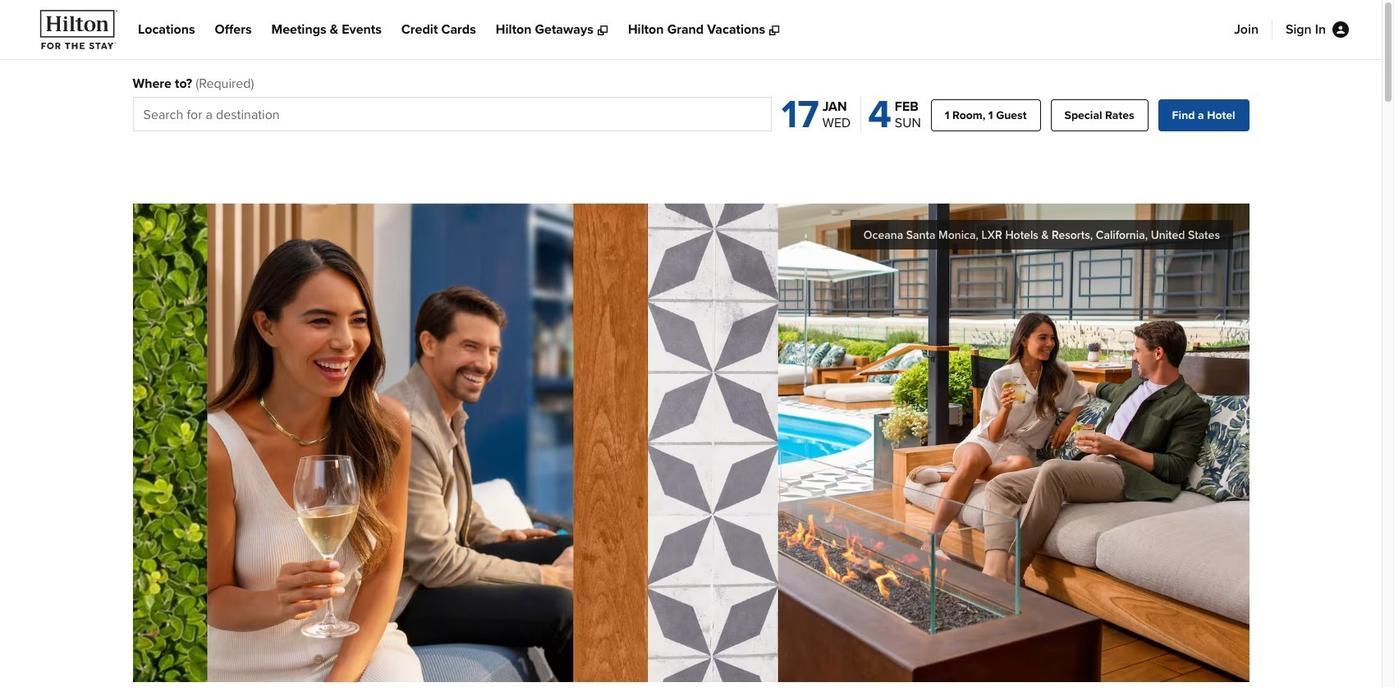Task type: describe. For each thing, give the bounding box(es) containing it.
hilton for the stay image
[[33, 7, 125, 53]]

Where to?. Begin typing to filter results. field
[[133, 97, 772, 131]]



Task type: locate. For each thing, give the bounding box(es) containing it.
couple enjoy drinks outby pool image
[[133, 204, 1249, 682]]



Task type: vqa. For each thing, say whether or not it's contained in the screenshot.
where to?. begin typing to filter results. field
yes



